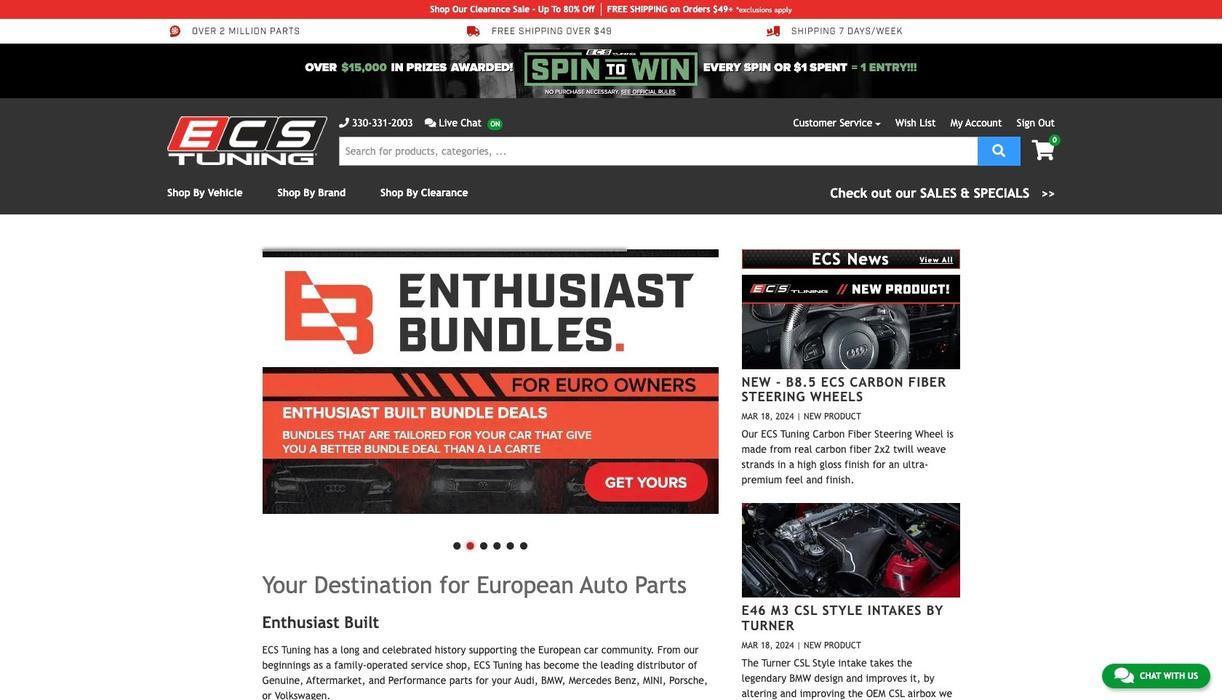 Task type: vqa. For each thing, say whether or not it's contained in the screenshot.
comments "Image" corresponding to phone image
no



Task type: locate. For each thing, give the bounding box(es) containing it.
generic - ecs enthusiast bundles image
[[262, 250, 718, 514]]

new - b8.5 ecs carbon fiber steering wheels image
[[742, 275, 960, 369]]

comments image
[[425, 118, 436, 128]]

search image
[[993, 144, 1006, 157]]

e46 m3 csl style intakes by turner image
[[742, 504, 960, 598]]

ecs tuning image
[[167, 116, 327, 165]]



Task type: describe. For each thing, give the bounding box(es) containing it.
ecs tuning 'spin to win' contest logo image
[[525, 49, 698, 86]]

phone image
[[339, 118, 349, 128]]

comments image
[[1115, 667, 1134, 685]]

Search text field
[[339, 137, 978, 166]]



